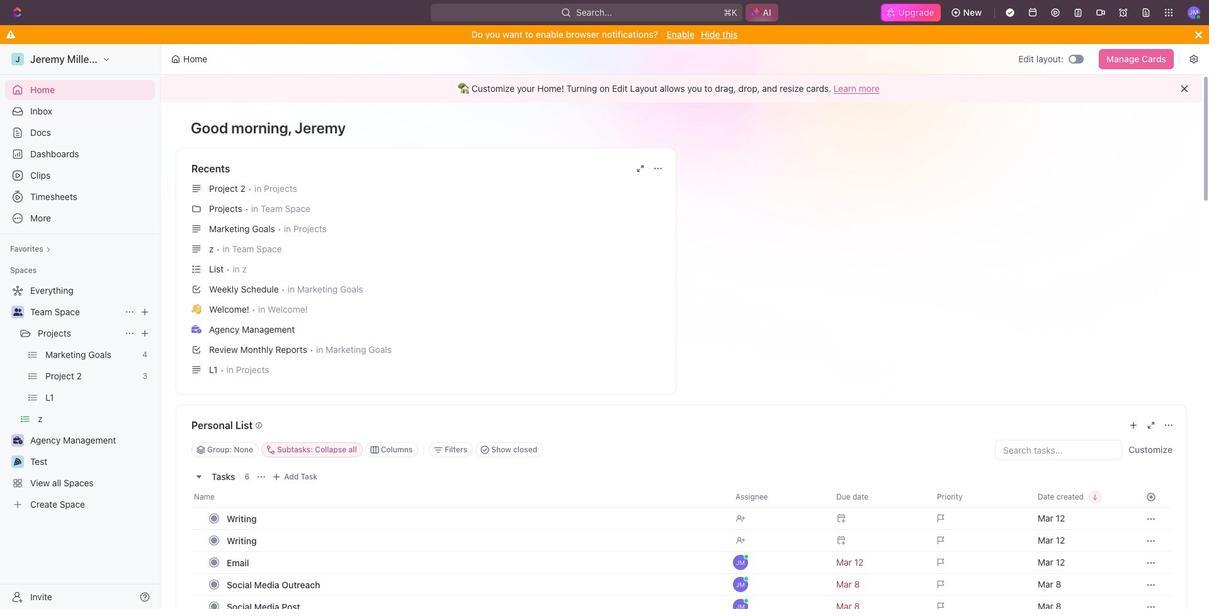 Task type: vqa. For each thing, say whether or not it's contained in the screenshot.
"Business Time" Icon to the right
yes



Task type: locate. For each thing, give the bounding box(es) containing it.
business time image
[[191, 325, 202, 334]]

tree
[[5, 281, 155, 515]]

alert
[[161, 75, 1202, 103]]

tree inside sidebar navigation
[[5, 281, 155, 515]]

sidebar navigation
[[0, 44, 163, 610]]



Task type: describe. For each thing, give the bounding box(es) containing it.
pizza slice image
[[14, 458, 21, 466]]

user group image
[[13, 309, 22, 316]]

business time image
[[13, 437, 22, 445]]

jeremy miller's workspace, , element
[[11, 53, 24, 65]]

Search tasks... text field
[[996, 441, 1122, 460]]



